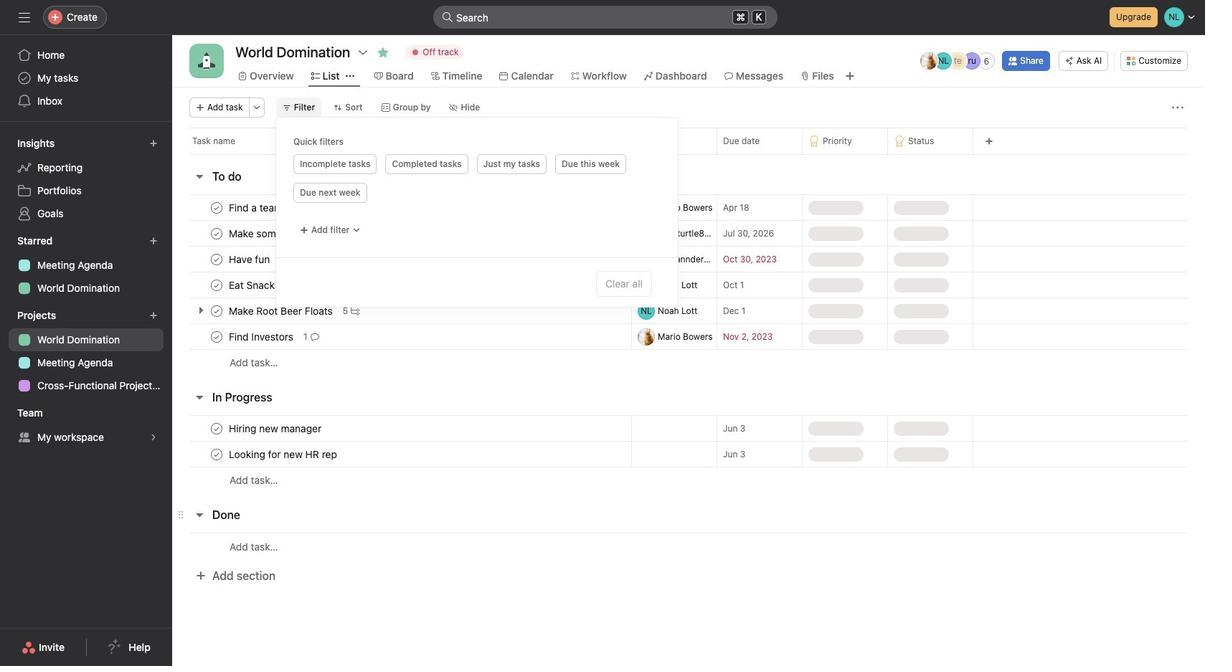 Task type: locate. For each thing, give the bounding box(es) containing it.
task name text field for mark complete "checkbox" in the eat snacks cell
[[226, 278, 284, 292]]

2 task name text field from the top
[[226, 226, 321, 241]]

mark complete checkbox inside have fun cell
[[208, 251, 225, 268]]

2 task name text field from the top
[[226, 278, 284, 292]]

mark complete image inside eat snacks cell
[[208, 277, 225, 294]]

rocket image
[[198, 52, 215, 70]]

Task name text field
[[226, 252, 274, 267], [226, 278, 284, 292], [226, 304, 337, 318], [226, 421, 326, 436]]

task name text field for mark complete "checkbox" inside the have fun cell
[[226, 252, 274, 267]]

header to do tree grid
[[172, 194, 1205, 376]]

find a team cell
[[172, 194, 631, 221]]

task name text field inside find investors cell
[[226, 330, 298, 344]]

None field
[[433, 6, 778, 29]]

task name text field for find investors cell
[[226, 330, 298, 344]]

task name text field inside 'looking for new hr rep' 'cell'
[[226, 447, 341, 462]]

task name text field inside have fun cell
[[226, 252, 274, 267]]

3 task name text field from the top
[[226, 304, 337, 318]]

7 mark complete checkbox from the top
[[208, 420, 225, 437]]

mark complete image
[[208, 199, 225, 216], [208, 251, 225, 268], [208, 277, 225, 294], [208, 302, 225, 320], [208, 420, 225, 437], [208, 446, 225, 463]]

task name text field for find a team cell
[[226, 201, 287, 215]]

mark complete checkbox inside eat snacks cell
[[208, 277, 225, 294]]

mark complete image for eat snacks cell
[[208, 277, 225, 294]]

3 mark complete checkbox from the top
[[208, 251, 225, 268]]

Mark complete checkbox
[[208, 199, 225, 216], [208, 225, 225, 242], [208, 251, 225, 268], [208, 277, 225, 294], [208, 302, 225, 320], [208, 328, 225, 345], [208, 420, 225, 437], [208, 446, 225, 463]]

see details, my workspace image
[[149, 433, 158, 442]]

make some snacks cell
[[172, 220, 631, 247]]

mark complete image inside 'looking for new hr rep' 'cell'
[[208, 446, 225, 463]]

mark complete image inside make some snacks cell
[[208, 225, 225, 242]]

mark complete image inside have fun cell
[[208, 251, 225, 268]]

hide sidebar image
[[19, 11, 30, 23]]

0 vertical spatial collapse task list for this group image
[[194, 171, 205, 182]]

1 vertical spatial mark complete image
[[208, 328, 225, 345]]

mark complete image for have fun cell
[[208, 251, 225, 268]]

expand subtask list for the task make root beer floats image
[[195, 305, 207, 316]]

2 mark complete checkbox from the top
[[208, 225, 225, 242]]

1 vertical spatial collapse task list for this group image
[[194, 392, 205, 403]]

mark complete checkbox inside find investors cell
[[208, 328, 225, 345]]

1 task name text field from the top
[[226, 252, 274, 267]]

1 task name text field from the top
[[226, 201, 287, 215]]

task name text field for mark complete "checkbox" within the hiring new manager cell
[[226, 421, 326, 436]]

5 mark complete checkbox from the top
[[208, 302, 225, 320]]

find investors cell
[[172, 324, 631, 350]]

6 mark complete image from the top
[[208, 446, 225, 463]]

mark complete checkbox inside 'looking for new hr rep' 'cell'
[[208, 446, 225, 463]]

have fun cell
[[172, 246, 631, 273]]

4 task name text field from the top
[[226, 447, 341, 462]]

mark complete checkbox inside make some snacks cell
[[208, 225, 225, 242]]

mark complete image
[[208, 225, 225, 242], [208, 328, 225, 345]]

1 collapse task list for this group image from the top
[[194, 171, 205, 182]]

1 mark complete checkbox from the top
[[208, 199, 225, 216]]

1 mark complete image from the top
[[208, 199, 225, 216]]

more section actions image
[[272, 171, 283, 182]]

mark complete image for task name text field inside the find investors cell
[[208, 328, 225, 345]]

2 collapse task list for this group image from the top
[[194, 392, 205, 403]]

task name text field inside find a team cell
[[226, 201, 287, 215]]

4 mark complete checkbox from the top
[[208, 277, 225, 294]]

row
[[172, 128, 1205, 154], [189, 154, 1188, 155], [172, 194, 1205, 221], [172, 220, 1205, 247], [172, 246, 1205, 273], [172, 272, 1205, 298], [172, 298, 1205, 324], [172, 324, 1205, 350], [172, 349, 1205, 376], [172, 415, 1205, 442], [172, 441, 1205, 468], [172, 467, 1205, 494], [172, 533, 1205, 560]]

mark complete checkbox for have fun cell
[[208, 251, 225, 268]]

mark complete checkbox for 'looking for new hr rep' 'cell'
[[208, 446, 225, 463]]

hiring new manager cell
[[172, 415, 631, 442]]

eat snacks cell
[[172, 272, 631, 298]]

task name text field for 'looking for new hr rep' 'cell'
[[226, 447, 341, 462]]

mark complete checkbox inside find a team cell
[[208, 199, 225, 216]]

teams element
[[0, 400, 172, 452]]

1 mark complete image from the top
[[208, 225, 225, 242]]

more actions image
[[1172, 102, 1184, 113], [252, 103, 261, 112]]

insights element
[[0, 131, 172, 228]]

2 mark complete image from the top
[[208, 251, 225, 268]]

4 task name text field from the top
[[226, 421, 326, 436]]

task name text field inside eat snacks cell
[[226, 278, 284, 292]]

collapse task list for this group image
[[194, 171, 205, 182], [194, 392, 205, 403]]

2 mark complete image from the top
[[208, 328, 225, 345]]

0 vertical spatial mark complete image
[[208, 225, 225, 242]]

mark complete image for 'looking for new hr rep' 'cell'
[[208, 446, 225, 463]]

3 mark complete image from the top
[[208, 277, 225, 294]]

Task name text field
[[226, 201, 287, 215], [226, 226, 321, 241], [226, 330, 298, 344], [226, 447, 341, 462]]

3 task name text field from the top
[[226, 330, 298, 344]]

mark complete checkbox inside hiring new manager cell
[[208, 420, 225, 437]]

6 mark complete checkbox from the top
[[208, 328, 225, 345]]

task name text field inside make some snacks cell
[[226, 226, 321, 241]]

8 mark complete checkbox from the top
[[208, 446, 225, 463]]

5 mark complete image from the top
[[208, 420, 225, 437]]

mark complete image inside find a team cell
[[208, 199, 225, 216]]

task name text field inside hiring new manager cell
[[226, 421, 326, 436]]

mark complete image inside hiring new manager cell
[[208, 420, 225, 437]]

collapse task list for this group image for mark complete "checkbox" within the hiring new manager cell
[[194, 392, 205, 403]]

tooltip
[[322, 125, 490, 205]]



Task type: describe. For each thing, give the bounding box(es) containing it.
Search tasks, projects, and more text field
[[433, 6, 778, 29]]

projects element
[[0, 303, 172, 400]]

mark complete image for find a team cell
[[208, 199, 225, 216]]

task name text field inside the make root beer floats cell
[[226, 304, 337, 318]]

collapse task list for this group image
[[194, 509, 205, 521]]

new insights image
[[149, 139, 158, 148]]

mark complete checkbox for find investors cell
[[208, 328, 225, 345]]

task name text field for make some snacks cell
[[226, 226, 321, 241]]

move tasks between sections image
[[588, 307, 597, 315]]

looking for new hr rep cell
[[172, 441, 631, 468]]

make root beer floats cell
[[172, 298, 631, 324]]

starred element
[[0, 228, 172, 303]]

show options image
[[357, 47, 369, 58]]

0 horizontal spatial more actions image
[[252, 103, 261, 112]]

mark complete image for hiring new manager cell at the bottom of the page
[[208, 420, 225, 437]]

add field image
[[985, 137, 994, 146]]

mark complete checkbox for make some snacks cell
[[208, 225, 225, 242]]

mark complete checkbox for eat snacks cell
[[208, 277, 225, 294]]

tab actions image
[[345, 72, 354, 80]]

mark complete checkbox inside the make root beer floats cell
[[208, 302, 225, 320]]

collapse task list for this group image for mark complete "checkbox" inside find a team cell
[[194, 171, 205, 182]]

4 mark complete image from the top
[[208, 302, 225, 320]]

1 comment image
[[310, 332, 319, 341]]

mark complete checkbox for hiring new manager cell at the bottom of the page
[[208, 420, 225, 437]]

remove from starred image
[[378, 47, 389, 58]]

add tab image
[[844, 70, 856, 82]]

header in progress tree grid
[[172, 415, 1205, 494]]

details image
[[614, 307, 623, 315]]

mark complete image for task name text field in the make some snacks cell
[[208, 225, 225, 242]]

new project or portfolio image
[[149, 311, 158, 320]]

1 comment image
[[333, 229, 342, 238]]

1 horizontal spatial more actions image
[[1172, 102, 1184, 113]]

3 comments image
[[288, 255, 297, 264]]

prominent image
[[442, 11, 453, 23]]

global element
[[0, 35, 172, 121]]

5 subtasks image
[[351, 307, 360, 315]]

add items to starred image
[[149, 237, 158, 245]]

mark complete checkbox for find a team cell
[[208, 199, 225, 216]]



Task type: vqa. For each thing, say whether or not it's contained in the screenshot.
Third-person pronouns (e.g. she/her/hers) text field
no



